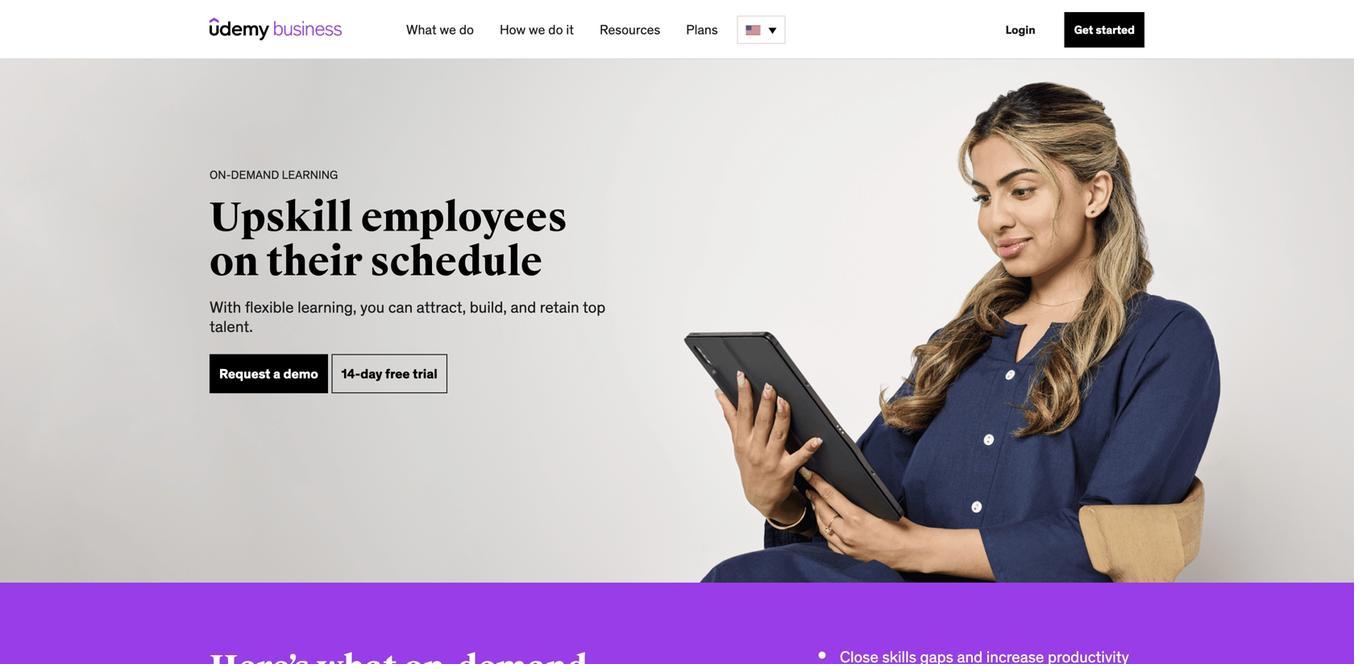 Task type: describe. For each thing, give the bounding box(es) containing it.
14-day free trial
[[342, 366, 438, 382]]

udemy business image
[[210, 18, 342, 40]]

what we do
[[406, 21, 474, 38]]

it
[[566, 21, 574, 38]]

upskill employees on their schedule
[[210, 193, 568, 287]]

on-
[[210, 168, 231, 182]]

a
[[273, 366, 281, 382]]

request
[[219, 366, 271, 382]]

attract,
[[417, 297, 466, 317]]

login button
[[997, 12, 1046, 48]]

on
[[210, 237, 259, 287]]

retain
[[540, 297, 580, 317]]

upskill
[[210, 193, 353, 243]]

what
[[406, 21, 437, 38]]

do for what we do
[[460, 21, 474, 38]]

learning
[[282, 168, 338, 182]]

their
[[267, 237, 363, 287]]

what we do button
[[400, 15, 481, 44]]

get started
[[1075, 23, 1136, 37]]

with flexible learning, you can attract, build, and retain top talent.
[[210, 297, 606, 336]]

how
[[500, 21, 526, 38]]

request a demo link
[[210, 355, 332, 394]]

on-demand learning
[[210, 168, 338, 182]]

with
[[210, 297, 241, 317]]

we for how
[[529, 21, 546, 38]]

top
[[583, 297, 606, 317]]

demo
[[283, 366, 318, 382]]

you
[[361, 297, 385, 317]]

demand
[[231, 168, 279, 182]]

request a demo
[[219, 366, 318, 382]]



Task type: locate. For each thing, give the bounding box(es) containing it.
we right how
[[529, 21, 546, 38]]

we
[[440, 21, 456, 38], [529, 21, 546, 38]]

do for how we do it
[[549, 21, 563, 38]]

free
[[385, 366, 410, 382]]

2 do from the left
[[549, 21, 563, 38]]

do inside what we do popup button
[[460, 21, 474, 38]]

talent.
[[210, 317, 253, 336]]

started
[[1096, 23, 1136, 37]]

resources button
[[594, 15, 667, 44]]

and
[[511, 297, 537, 317]]

day
[[361, 366, 383, 382]]

login
[[1006, 23, 1036, 37]]

learning,
[[298, 297, 357, 317]]

get
[[1075, 23, 1094, 37]]

1 we from the left
[[440, 21, 456, 38]]

employees
[[361, 193, 568, 243]]

do left it
[[549, 21, 563, 38]]

we right what
[[440, 21, 456, 38]]

14-day free trial link
[[332, 355, 447, 394]]

how we do it button
[[494, 15, 581, 44]]

flexible
[[245, 297, 294, 317]]

0 horizontal spatial we
[[440, 21, 456, 38]]

14-day free trial button
[[332, 355, 447, 394]]

plans
[[687, 21, 718, 38]]

do
[[460, 21, 474, 38], [549, 21, 563, 38]]

0 horizontal spatial do
[[460, 21, 474, 38]]

do inside how we do it popup button
[[549, 21, 563, 38]]

get started link
[[1065, 12, 1145, 48]]

resources
[[600, 21, 661, 38]]

do right what
[[460, 21, 474, 38]]

14-
[[342, 366, 361, 382]]

1 horizontal spatial we
[[529, 21, 546, 38]]

2 we from the left
[[529, 21, 546, 38]]

1 do from the left
[[460, 21, 474, 38]]

menu navigation
[[394, 0, 1145, 60]]

we for what
[[440, 21, 456, 38]]

schedule
[[370, 237, 543, 287]]

build,
[[470, 297, 507, 317]]

how we do it
[[500, 21, 574, 38]]

plans button
[[680, 15, 725, 44]]

1 horizontal spatial do
[[549, 21, 563, 38]]

request a demo button
[[210, 355, 328, 394]]

trial
[[413, 366, 438, 382]]

can
[[389, 297, 413, 317]]



Task type: vqa. For each thing, say whether or not it's contained in the screenshot.
PROFESSIONAL SERVICES
no



